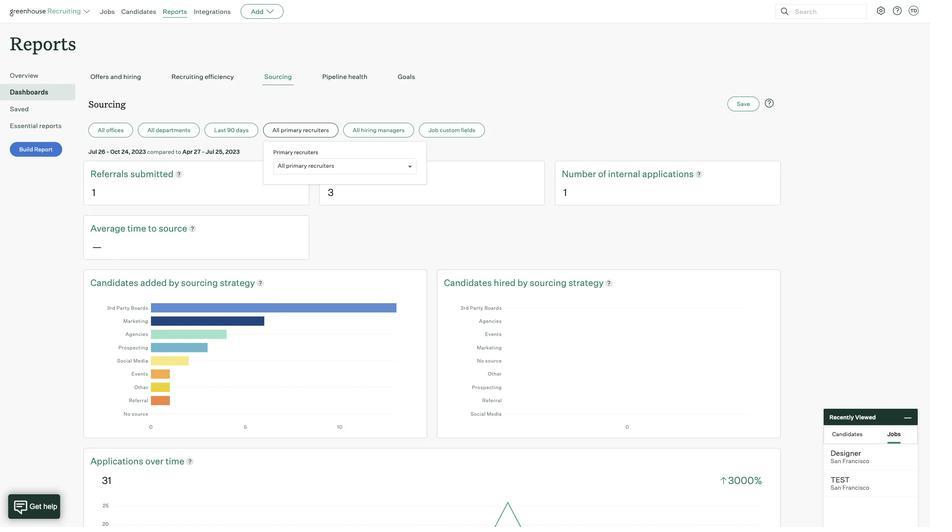 Task type: locate. For each thing, give the bounding box(es) containing it.
0 vertical spatial san
[[831, 458, 842, 465]]

3000%
[[728, 474, 763, 487]]

1 vertical spatial sourcing
[[88, 98, 126, 110]]

0 vertical spatial sourcing
[[264, 73, 292, 81]]

1 vertical spatial francisco
[[843, 484, 870, 492]]

internal
[[608, 168, 641, 179]]

to left apr
[[176, 148, 181, 155]]

strategy for candidates hired by sourcing
[[569, 277, 604, 288]]

hired link
[[494, 277, 518, 289]]

offers
[[90, 73, 109, 81]]

time
[[127, 223, 146, 234], [166, 456, 184, 467]]

referrals link
[[90, 168, 130, 181]]

1 vertical spatial hiring
[[361, 127, 377, 134]]

all primary recruiters down primary recruiters
[[278, 162, 334, 169]]

2 by link from the left
[[518, 277, 530, 289]]

recruiters inside button
[[303, 127, 329, 134]]

0 horizontal spatial -
[[107, 148, 109, 155]]

1 horizontal spatial added link
[[371, 168, 397, 181]]

all hiring managers button
[[343, 123, 414, 138]]

-
[[107, 148, 109, 155], [202, 148, 205, 155]]

2 francisco from the top
[[843, 484, 870, 492]]

primary up primary recruiters
[[281, 127, 302, 134]]

francisco up test san francisco
[[843, 458, 870, 465]]

1 strategy link from the left
[[220, 277, 255, 289]]

0 horizontal spatial jul
[[88, 148, 97, 155]]

1 horizontal spatial time
[[166, 456, 184, 467]]

1 horizontal spatial strategy link
[[569, 277, 604, 289]]

time link right average
[[127, 222, 148, 235]]

1 horizontal spatial strategy
[[569, 277, 604, 288]]

0 vertical spatial time link
[[127, 222, 148, 235]]

dashboards
[[10, 88, 48, 96]]

31
[[102, 474, 111, 487]]

0 horizontal spatial time link
[[127, 222, 148, 235]]

recruiters up primary recruiters
[[303, 127, 329, 134]]

0 horizontal spatial strategy link
[[220, 277, 255, 289]]

hired
[[494, 277, 516, 288]]

1 horizontal spatial jobs
[[888, 430, 901, 437]]

2 sourcing link from the left
[[530, 277, 569, 289]]

2 jul from the left
[[206, 148, 214, 155]]

recruiters
[[303, 127, 329, 134], [294, 149, 318, 156], [308, 162, 334, 169]]

build report button
[[10, 142, 62, 157]]

- right 27
[[202, 148, 205, 155]]

all primary recruiters
[[273, 127, 329, 134], [278, 162, 334, 169]]

test
[[831, 475, 850, 484]]

2 1 from the left
[[564, 186, 567, 199]]

all offices button
[[88, 123, 133, 138]]

1 horizontal spatial hiring
[[361, 127, 377, 134]]

all left managers
[[353, 127, 360, 134]]

hiring
[[123, 73, 141, 81], [361, 127, 377, 134]]

0 horizontal spatial by
[[169, 277, 179, 288]]

1 vertical spatial all primary recruiters
[[278, 162, 334, 169]]

1 horizontal spatial -
[[202, 148, 205, 155]]

build report
[[19, 146, 53, 153]]

oct
[[110, 148, 120, 155]]

hiring left managers
[[361, 127, 377, 134]]

francisco for test
[[843, 484, 870, 492]]

by
[[169, 277, 179, 288], [518, 277, 528, 288]]

0 horizontal spatial 2023
[[132, 148, 146, 155]]

add button
[[241, 4, 284, 19]]

xychart image for candidates added by sourcing
[[102, 297, 409, 430]]

Search text field
[[793, 6, 860, 17]]

90
[[227, 127, 235, 134]]

0 horizontal spatial added
[[140, 277, 167, 288]]

by for added
[[169, 277, 179, 288]]

candidates inside tab list
[[833, 430, 863, 437]]

primary down primary recruiters
[[286, 162, 307, 169]]

san up test in the bottom of the page
[[831, 458, 842, 465]]

to left source
[[148, 223, 157, 234]]

2 vertical spatial recruiters
[[308, 162, 334, 169]]

candidates right jobs link
[[121, 7, 156, 16]]

candidates link for candidates hired by sourcing
[[444, 277, 494, 289]]

strategy link for candidates added by sourcing
[[220, 277, 255, 289]]

1 horizontal spatial 2023
[[225, 148, 240, 155]]

1 vertical spatial primary
[[286, 162, 307, 169]]

francisco
[[843, 458, 870, 465], [843, 484, 870, 492]]

- right 26
[[107, 148, 109, 155]]

jul left 25,
[[206, 148, 214, 155]]

1 vertical spatial time
[[166, 456, 184, 467]]

overview link
[[10, 70, 72, 80]]

all left offices
[[98, 127, 105, 134]]

1 down number
[[564, 186, 567, 199]]

and
[[110, 73, 122, 81]]

configure image
[[876, 6, 886, 16]]

1 horizontal spatial sourcing link
[[530, 277, 569, 289]]

0 vertical spatial hiring
[[123, 73, 141, 81]]

recruiters down all primary recruiters button
[[294, 149, 318, 156]]

recently
[[830, 414, 854, 421]]

0 horizontal spatial strategy
[[220, 277, 255, 288]]

1 horizontal spatial reports
[[163, 7, 187, 16]]

1 horizontal spatial sourcing
[[530, 277, 567, 288]]

1 vertical spatial san
[[831, 484, 842, 492]]

hiring right and at the top of the page
[[123, 73, 141, 81]]

1 1 from the left
[[92, 186, 96, 199]]

0 horizontal spatial added link
[[140, 277, 169, 289]]

francisco down 'designer san francisco'
[[843, 484, 870, 492]]

job custom fields button
[[419, 123, 485, 138]]

last
[[214, 127, 226, 134]]

added link
[[371, 168, 397, 181], [140, 277, 169, 289]]

1 vertical spatial added link
[[140, 277, 169, 289]]

1
[[92, 186, 96, 199], [564, 186, 567, 199]]

0 horizontal spatial jobs
[[100, 7, 115, 16]]

health
[[348, 73, 368, 81]]

candidates down the —
[[90, 277, 138, 288]]

1 horizontal spatial by link
[[518, 277, 530, 289]]

number of internal
[[562, 168, 643, 179]]

0 horizontal spatial tab list
[[88, 68, 776, 85]]

san
[[831, 458, 842, 465], [831, 484, 842, 492]]

0 horizontal spatial by link
[[169, 277, 181, 289]]

francisco inside test san francisco
[[843, 484, 870, 492]]

1 by from the left
[[169, 277, 179, 288]]

offers and hiring button
[[88, 68, 143, 85]]

0 horizontal spatial reports
[[10, 31, 76, 55]]

2023 right 25,
[[225, 148, 240, 155]]

san down 'designer san francisco'
[[831, 484, 842, 492]]

jul left 26
[[88, 148, 97, 155]]

1 horizontal spatial tab list
[[824, 426, 918, 444]]

1 sourcing link from the left
[[181, 277, 220, 289]]

applications link
[[643, 168, 694, 181]]

all
[[98, 127, 105, 134], [148, 127, 155, 134], [273, 127, 280, 134], [353, 127, 360, 134], [278, 162, 285, 169]]

recruiting efficiency button
[[169, 68, 236, 85]]

primary
[[273, 149, 293, 156]]

0 vertical spatial primary
[[281, 127, 302, 134]]

sourcing button
[[262, 68, 294, 85]]

reports down the greenhouse recruiting image
[[10, 31, 76, 55]]

0 vertical spatial added link
[[371, 168, 397, 181]]

all primary recruiters up primary recruiters
[[273, 127, 329, 134]]

san for designer
[[831, 458, 842, 465]]

over
[[145, 456, 164, 467]]

2 sourcing from the left
[[530, 277, 567, 288]]

0 horizontal spatial sourcing
[[181, 277, 218, 288]]

managers
[[378, 127, 405, 134]]

tab list
[[88, 68, 776, 85], [824, 426, 918, 444]]

strategy
[[220, 277, 255, 288], [569, 277, 604, 288]]

time left to 'link'
[[127, 223, 146, 234]]

all left departments
[[148, 127, 155, 134]]

candidates added by sourcing
[[90, 277, 220, 288]]

0 vertical spatial all primary recruiters
[[273, 127, 329, 134]]

1 down referrals 'link'
[[92, 186, 96, 199]]

1 horizontal spatial added
[[371, 168, 397, 179]]

all for all departments button
[[148, 127, 155, 134]]

2023 right the 24,
[[132, 148, 146, 155]]

2 san from the top
[[831, 484, 842, 492]]

reports left integrations link at left
[[163, 7, 187, 16]]

candidates link for candidates added by sourcing
[[90, 277, 140, 289]]

0 horizontal spatial 1
[[92, 186, 96, 199]]

—
[[92, 241, 102, 253]]

sourcing link for candidates added by sourcing
[[181, 277, 220, 289]]

all primary recruiters inside button
[[273, 127, 329, 134]]

1 horizontal spatial to
[[176, 148, 181, 155]]

custom
[[440, 127, 460, 134]]

0 horizontal spatial sourcing
[[88, 98, 126, 110]]

offers and hiring
[[90, 73, 141, 81]]

candidates hired by sourcing
[[444, 277, 569, 288]]

0 vertical spatial recruiters
[[303, 127, 329, 134]]

0 vertical spatial time
[[127, 223, 146, 234]]

recently viewed
[[830, 414, 876, 421]]

1 vertical spatial added
[[140, 277, 167, 288]]

all down primary
[[278, 162, 285, 169]]

1 horizontal spatial sourcing
[[264, 73, 292, 81]]

1 vertical spatial tab list
[[824, 426, 918, 444]]

0 horizontal spatial hiring
[[123, 73, 141, 81]]

1 francisco from the top
[[843, 458, 870, 465]]

primary
[[281, 127, 302, 134], [286, 162, 307, 169]]

1 horizontal spatial 1
[[564, 186, 567, 199]]

1 san from the top
[[831, 458, 842, 465]]

added
[[371, 168, 397, 179], [140, 277, 167, 288]]

pipeline health
[[322, 73, 368, 81]]

san inside 'designer san francisco'
[[831, 458, 842, 465]]

2 strategy from the left
[[569, 277, 604, 288]]

time right over
[[166, 456, 184, 467]]

1 for referrals
[[92, 186, 96, 199]]

td
[[911, 8, 917, 14]]

essential
[[10, 122, 38, 130]]

recruiters up '3'
[[308, 162, 334, 169]]

strategy for candidates added by sourcing
[[220, 277, 255, 288]]

san inside test san francisco
[[831, 484, 842, 492]]

1 horizontal spatial jul
[[206, 148, 214, 155]]

2023
[[132, 148, 146, 155], [225, 148, 240, 155]]

2 by from the left
[[518, 277, 528, 288]]

last 90 days button
[[205, 123, 258, 138]]

0 vertical spatial francisco
[[843, 458, 870, 465]]

pipeline
[[322, 73, 347, 81]]

0 vertical spatial reports
[[163, 7, 187, 16]]

by link for hired
[[518, 277, 530, 289]]

departments
[[156, 127, 191, 134]]

tab list containing offers and hiring
[[88, 68, 776, 85]]

0 vertical spatial jobs
[[100, 7, 115, 16]]

internal link
[[608, 168, 643, 181]]

applications
[[90, 456, 143, 467]]

time link right over
[[166, 455, 184, 468]]

recruiting
[[171, 73, 203, 81]]

xychart image
[[102, 297, 409, 430], [456, 297, 763, 430], [102, 500, 763, 527]]

report
[[34, 146, 53, 153]]

by link
[[169, 277, 181, 289], [518, 277, 530, 289]]

1 sourcing from the left
[[181, 277, 218, 288]]

sourcing
[[181, 277, 218, 288], [530, 277, 567, 288]]

2 strategy link from the left
[[569, 277, 604, 289]]

1 horizontal spatial by
[[518, 277, 528, 288]]

1 vertical spatial reports
[[10, 31, 76, 55]]

1 2023 from the left
[[132, 148, 146, 155]]

0 horizontal spatial sourcing link
[[181, 277, 220, 289]]

1 vertical spatial time link
[[166, 455, 184, 468]]

0 horizontal spatial to
[[148, 223, 157, 234]]

sourcing for candidates added by sourcing
[[181, 277, 218, 288]]

0 horizontal spatial time
[[127, 223, 146, 234]]

sourcing link
[[181, 277, 220, 289], [530, 277, 569, 289]]

francisco inside 'designer san francisco'
[[843, 458, 870, 465]]

all up primary
[[273, 127, 280, 134]]

1 by link from the left
[[169, 277, 181, 289]]

candidates down recently viewed
[[833, 430, 863, 437]]

essential reports
[[10, 122, 62, 130]]

1 strategy from the left
[[220, 277, 255, 288]]

0 vertical spatial tab list
[[88, 68, 776, 85]]



Task type: vqa. For each thing, say whether or not it's contained in the screenshot.
tags
no



Task type: describe. For each thing, give the bounding box(es) containing it.
san for test
[[831, 484, 842, 492]]

hiring inside button
[[123, 73, 141, 81]]

1 vertical spatial recruiters
[[294, 149, 318, 156]]

of link
[[598, 168, 608, 181]]

all for the all offices button
[[98, 127, 105, 134]]

candidates left hired
[[444, 277, 492, 288]]

submitted link
[[130, 168, 174, 181]]

referrals
[[90, 168, 130, 179]]

all offices
[[98, 127, 124, 134]]

prospects
[[326, 168, 371, 179]]

primary recruiters
[[273, 149, 318, 156]]

by for hired
[[518, 277, 528, 288]]

average link
[[90, 222, 127, 235]]

applications over
[[90, 456, 166, 467]]

sourcing inside button
[[264, 73, 292, 81]]

average
[[90, 223, 125, 234]]

source
[[159, 223, 187, 234]]

2 - from the left
[[202, 148, 205, 155]]

tab list containing candidates
[[824, 426, 918, 444]]

1 vertical spatial to
[[148, 223, 157, 234]]

prospects link
[[326, 168, 371, 181]]

faq image
[[765, 98, 775, 108]]

saved
[[10, 105, 29, 113]]

integrations
[[194, 7, 231, 16]]

26
[[98, 148, 105, 155]]

1 - from the left
[[107, 148, 109, 155]]

source link
[[159, 222, 187, 235]]

save button
[[728, 97, 760, 111]]

over link
[[145, 455, 166, 468]]

last 90 days
[[214, 127, 249, 134]]

goals button
[[396, 68, 417, 85]]

applications link
[[90, 455, 145, 468]]

pipeline health button
[[320, 68, 370, 85]]

greenhouse recruiting image
[[10, 7, 84, 16]]

1 horizontal spatial time link
[[166, 455, 184, 468]]

goals
[[398, 73, 415, 81]]

by link for added
[[169, 277, 181, 289]]

sourcing link for candidates hired by sourcing
[[530, 277, 569, 289]]

primary inside button
[[281, 127, 302, 134]]

dashboards link
[[10, 87, 72, 97]]

viewed
[[856, 414, 876, 421]]

reports
[[39, 122, 62, 130]]

francisco for designer
[[843, 458, 870, 465]]

2 2023 from the left
[[225, 148, 240, 155]]

apr
[[182, 148, 193, 155]]

saved link
[[10, 104, 72, 114]]

td button
[[908, 4, 921, 17]]

of
[[598, 168, 606, 179]]

jul 26 - oct 24, 2023 compared to apr 27 - jul 25, 2023
[[88, 148, 240, 155]]

average time to
[[90, 223, 159, 234]]

fields
[[461, 127, 476, 134]]

to link
[[148, 222, 159, 235]]

1 jul from the left
[[88, 148, 97, 155]]

sourcing for candidates hired by sourcing
[[530, 277, 567, 288]]

all for all primary recruiters button
[[273, 127, 280, 134]]

add
[[251, 7, 264, 16]]

strategy link for candidates hired by sourcing
[[569, 277, 604, 289]]

offices
[[106, 127, 124, 134]]

overview
[[10, 71, 38, 79]]

0 vertical spatial to
[[176, 148, 181, 155]]

number
[[562, 168, 596, 179]]

reports link
[[163, 7, 187, 16]]

efficiency
[[205, 73, 234, 81]]

0 vertical spatial added
[[371, 168, 397, 179]]

all primary recruiters button
[[263, 123, 339, 138]]

essential reports link
[[10, 121, 72, 131]]

recruiting efficiency
[[171, 73, 234, 81]]

all hiring managers
[[353, 127, 405, 134]]

all for all hiring managers button
[[353, 127, 360, 134]]

hiring inside button
[[361, 127, 377, 134]]

applications
[[643, 168, 694, 179]]

all departments button
[[138, 123, 200, 138]]

25,
[[216, 148, 224, 155]]

27
[[194, 148, 201, 155]]

save
[[737, 100, 750, 107]]

xychart image for candidates hired by sourcing
[[456, 297, 763, 430]]

1 vertical spatial jobs
[[888, 430, 901, 437]]

integrations link
[[194, 7, 231, 16]]

compared
[[147, 148, 175, 155]]

1 for number
[[564, 186, 567, 199]]

jobs link
[[100, 7, 115, 16]]

number link
[[562, 168, 598, 181]]

days
[[236, 127, 249, 134]]

build
[[19, 146, 33, 153]]

24,
[[121, 148, 130, 155]]

test san francisco
[[831, 475, 870, 492]]

job custom fields
[[429, 127, 476, 134]]

td button
[[909, 6, 919, 16]]



